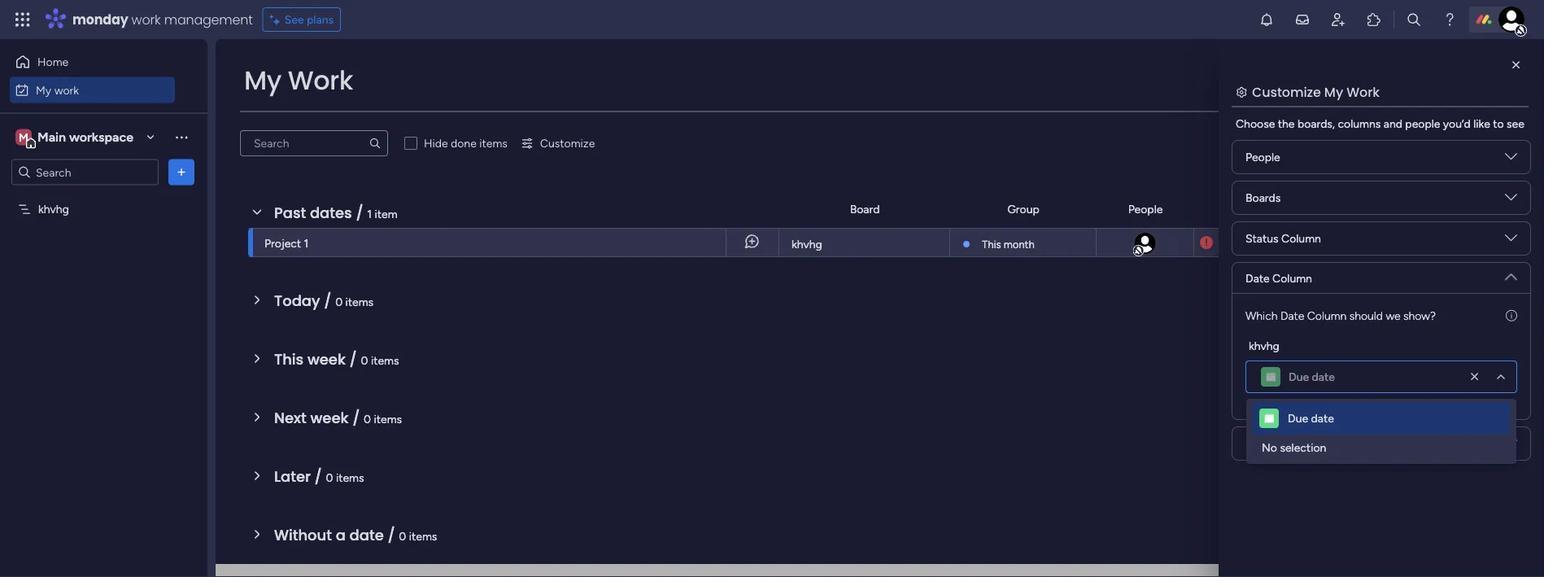 Task type: describe. For each thing, give the bounding box(es) containing it.
date for date
[[1240, 202, 1264, 216]]

status column
[[1246, 232, 1322, 245]]

Filter dashboard by text search field
[[240, 130, 388, 156]]

project
[[265, 236, 301, 250]]

this for week
[[274, 349, 304, 370]]

home
[[37, 55, 69, 69]]

like
[[1474, 117, 1491, 131]]

today
[[274, 290, 320, 311]]

main
[[37, 129, 66, 145]]

due date inside the khvhg group
[[1289, 370, 1335, 384]]

priority column
[[1246, 437, 1325, 450]]

without
[[274, 525, 332, 545]]

select product image
[[15, 11, 31, 28]]

due inside the khvhg group
[[1289, 370, 1310, 384]]

dapulse dropdown down arrow image for priority column
[[1506, 437, 1518, 455]]

my work button
[[10, 77, 175, 103]]

show?
[[1404, 308, 1437, 322]]

khvhg link
[[789, 229, 940, 258]]

main workspace
[[37, 129, 133, 145]]

my work
[[36, 83, 79, 97]]

Search in workspace field
[[34, 163, 136, 181]]

0 inside today / 0 items
[[335, 295, 343, 308]]

past dates / 1 item
[[274, 202, 398, 223]]

workspace selection element
[[15, 127, 136, 149]]

1 vertical spatial people
[[1129, 202, 1163, 216]]

item
[[375, 207, 398, 221]]

0 vertical spatial people
[[1246, 150, 1281, 164]]

status for status column
[[1246, 232, 1279, 245]]

column for date column
[[1273, 271, 1313, 285]]

later
[[274, 466, 311, 487]]

see
[[285, 13, 304, 26]]

0 inside later / 0 items
[[326, 470, 333, 484]]

month
[[1004, 238, 1035, 251]]

project 1
[[265, 236, 309, 250]]

1 inside the past dates / 1 item
[[367, 207, 372, 221]]

dapulse dropdown down arrow image for status column
[[1506, 232, 1518, 250]]

columns
[[1338, 117, 1381, 131]]

0 horizontal spatial gary orlando image
[[1133, 231, 1158, 256]]

dapulse dropdown down arrow image for boards
[[1506, 191, 1518, 210]]

choose
[[1236, 117, 1276, 131]]

/ right a
[[388, 525, 395, 545]]

khvhg list box
[[0, 192, 208, 443]]

we
[[1386, 308, 1401, 322]]

items inside later / 0 items
[[336, 470, 364, 484]]

which date column should we show?
[[1246, 308, 1437, 322]]

boards
[[1246, 191, 1281, 205]]

dates
[[310, 202, 352, 223]]

workspace
[[69, 129, 133, 145]]

a
[[336, 525, 346, 545]]

work for monday
[[131, 10, 161, 28]]

boards,
[[1298, 117, 1336, 131]]

notifications image
[[1259, 11, 1275, 28]]

column for priority column
[[1285, 437, 1325, 450]]

09:00
[[1259, 236, 1288, 249]]

past
[[274, 202, 306, 223]]

0 inside next week / 0 items
[[364, 412, 371, 426]]

my work
[[244, 62, 353, 98]]

1 vertical spatial 1
[[304, 236, 309, 250]]

hide
[[424, 136, 448, 150]]

1 vertical spatial due
[[1288, 411, 1309, 425]]

see
[[1507, 117, 1525, 131]]

items inside next week / 0 items
[[374, 412, 402, 426]]

nov
[[1222, 236, 1241, 249]]

should
[[1350, 308, 1384, 322]]

done
[[451, 136, 477, 150]]

no selection
[[1262, 441, 1327, 455]]

home button
[[10, 49, 175, 75]]

search image
[[369, 137, 382, 150]]

this month
[[982, 238, 1035, 251]]

dapulse dropdown down arrow image for people
[[1506, 151, 1518, 169]]

/ down this week / 0 items
[[353, 407, 360, 428]]

khvhg for the khvhg link
[[792, 237, 823, 251]]

plans
[[307, 13, 334, 26]]

dapulse dropdown down arrow image for date column
[[1506, 265, 1518, 283]]

m
[[19, 130, 28, 144]]

customize for customize my work
[[1253, 83, 1322, 101]]

my inside main content
[[1325, 83, 1344, 101]]

khvhg for the khvhg group
[[1249, 339, 1280, 352]]

/ left item
[[356, 202, 364, 223]]

column left should at the right bottom of the page
[[1308, 308, 1347, 322]]

0 inside this week / 0 items
[[361, 353, 368, 367]]



Task type: locate. For each thing, give the bounding box(es) containing it.
hide done items
[[424, 136, 508, 150]]

invite members image
[[1331, 11, 1347, 28]]

/ right the today on the left
[[324, 290, 332, 311]]

my down home
[[36, 83, 51, 97]]

date down which date column should we show?
[[1312, 370, 1335, 384]]

0 vertical spatial gary orlando image
[[1499, 7, 1525, 33]]

0 vertical spatial priority
[[1461, 202, 1498, 216]]

0 horizontal spatial my
[[36, 83, 51, 97]]

2 horizontal spatial my
[[1325, 83, 1344, 101]]

workspace image
[[15, 128, 32, 146]]

customize button
[[514, 130, 602, 156]]

0 horizontal spatial 1
[[304, 236, 309, 250]]

people
[[1406, 117, 1441, 131]]

/ up next week / 0 items at the bottom of the page
[[350, 349, 357, 370]]

work down home
[[54, 83, 79, 97]]

week for this
[[308, 349, 346, 370]]

date right a
[[350, 525, 384, 545]]

0 down this week / 0 items
[[364, 412, 371, 426]]

help image
[[1442, 11, 1458, 28]]

nov 15, 09:00 am
[[1222, 236, 1307, 249]]

search everything image
[[1406, 11, 1423, 28]]

15,
[[1244, 236, 1257, 249]]

column right no
[[1285, 437, 1325, 450]]

dapulse dropdown down arrow image up v2 info icon
[[1506, 265, 1518, 283]]

workspace options image
[[173, 129, 190, 145]]

work up columns
[[1347, 83, 1380, 101]]

date for date column
[[1246, 271, 1270, 285]]

/ right later
[[315, 466, 322, 487]]

1 horizontal spatial status
[[1349, 202, 1382, 216]]

board
[[850, 202, 880, 216]]

priority for priority
[[1461, 202, 1498, 216]]

group
[[1008, 202, 1040, 216]]

later / 0 items
[[274, 466, 364, 487]]

/
[[356, 202, 364, 223], [324, 290, 332, 311], [350, 349, 357, 370], [353, 407, 360, 428], [315, 466, 322, 487], [388, 525, 395, 545]]

week
[[308, 349, 346, 370], [310, 407, 349, 428]]

items inside today / 0 items
[[346, 295, 374, 308]]

work for my
[[54, 83, 79, 97]]

1 vertical spatial customize
[[540, 136, 595, 150]]

1 horizontal spatial work
[[131, 10, 161, 28]]

1 horizontal spatial gary orlando image
[[1499, 7, 1525, 33]]

0 horizontal spatial khvhg
[[38, 202, 69, 216]]

this
[[982, 238, 1001, 251], [274, 349, 304, 370]]

main content containing past dates /
[[216, 39, 1545, 577]]

0 vertical spatial date
[[1240, 202, 1264, 216]]

this week / 0 items
[[274, 349, 399, 370]]

items inside this week / 0 items
[[371, 353, 399, 367]]

date up selection
[[1312, 411, 1335, 425]]

0 horizontal spatial customize
[[540, 136, 595, 150]]

work down plans
[[288, 62, 353, 98]]

my for my work
[[36, 83, 51, 97]]

1 dapulse dropdown down arrow image from the top
[[1506, 191, 1518, 210]]

work inside main content
[[1347, 83, 1380, 101]]

2 vertical spatial date
[[1281, 308, 1305, 322]]

to
[[1494, 117, 1505, 131]]

column up date column
[[1282, 232, 1322, 245]]

0 horizontal spatial this
[[274, 349, 304, 370]]

1 vertical spatial due date
[[1288, 411, 1335, 425]]

status for status
[[1349, 202, 1382, 216]]

khvhg inside list box
[[38, 202, 69, 216]]

0
[[335, 295, 343, 308], [361, 353, 368, 367], [364, 412, 371, 426], [326, 470, 333, 484], [399, 529, 406, 543]]

next
[[274, 407, 307, 428]]

date
[[1240, 202, 1264, 216], [1246, 271, 1270, 285], [1281, 308, 1305, 322]]

khvhg
[[38, 202, 69, 216], [792, 237, 823, 251], [1249, 339, 1280, 352]]

0 vertical spatial customize
[[1253, 83, 1322, 101]]

my for my work
[[244, 62, 281, 98]]

due date
[[1289, 370, 1335, 384], [1288, 411, 1335, 425]]

monday
[[72, 10, 128, 28]]

0 vertical spatial week
[[308, 349, 346, 370]]

0 vertical spatial work
[[131, 10, 161, 28]]

1 vertical spatial date
[[1312, 411, 1335, 425]]

0 horizontal spatial work
[[288, 62, 353, 98]]

1 horizontal spatial people
[[1246, 150, 1281, 164]]

see plans
[[285, 13, 334, 26]]

0 horizontal spatial priority
[[1246, 437, 1282, 450]]

dapulse dropdown down arrow image
[[1506, 151, 1518, 169], [1506, 232, 1518, 250], [1506, 437, 1518, 455]]

date
[[1312, 370, 1335, 384], [1312, 411, 1335, 425], [350, 525, 384, 545]]

1 vertical spatial khvhg
[[792, 237, 823, 251]]

customize for customize
[[540, 136, 595, 150]]

0 right later
[[326, 470, 333, 484]]

my inside button
[[36, 83, 51, 97]]

0 vertical spatial 1
[[367, 207, 372, 221]]

option
[[0, 195, 208, 198]]

this for month
[[982, 238, 1001, 251]]

khvhg heading
[[1249, 337, 1280, 354]]

1 vertical spatial work
[[54, 83, 79, 97]]

due
[[1289, 370, 1310, 384], [1288, 411, 1309, 425]]

0 inside without a date / 0 items
[[399, 529, 406, 543]]

gary orlando image right help icon
[[1499, 7, 1525, 33]]

date column
[[1246, 271, 1313, 285]]

selection
[[1281, 441, 1327, 455]]

see plans button
[[263, 7, 341, 32]]

my up boards,
[[1325, 83, 1344, 101]]

1 vertical spatial status
[[1246, 232, 1279, 245]]

1 horizontal spatial priority
[[1461, 202, 1498, 216]]

1 vertical spatial priority
[[1246, 437, 1282, 450]]

0 horizontal spatial work
[[54, 83, 79, 97]]

1 vertical spatial date
[[1246, 271, 1270, 285]]

main content
[[216, 39, 1545, 577]]

date up 15,
[[1240, 202, 1264, 216]]

column for status column
[[1282, 232, 1322, 245]]

0 vertical spatial this
[[982, 238, 1001, 251]]

0 vertical spatial due date
[[1289, 370, 1335, 384]]

and
[[1384, 117, 1403, 131]]

1 vertical spatial dapulse dropdown down arrow image
[[1506, 265, 1518, 283]]

next week / 0 items
[[274, 407, 402, 428]]

due date up selection
[[1288, 411, 1335, 425]]

customize my work
[[1253, 83, 1380, 101]]

0 vertical spatial status
[[1349, 202, 1382, 216]]

people
[[1246, 150, 1281, 164], [1129, 202, 1163, 216]]

1 dapulse dropdown down arrow image from the top
[[1506, 151, 1518, 169]]

1 horizontal spatial this
[[982, 238, 1001, 251]]

without a date / 0 items
[[274, 525, 437, 545]]

2 dapulse dropdown down arrow image from the top
[[1506, 265, 1518, 283]]

week down today / 0 items
[[308, 349, 346, 370]]

1 vertical spatial week
[[310, 407, 349, 428]]

1 horizontal spatial customize
[[1253, 83, 1322, 101]]

v2 overdue deadline image
[[1200, 235, 1213, 250]]

status
[[1349, 202, 1382, 216], [1246, 232, 1279, 245]]

apps image
[[1367, 11, 1383, 28]]

v2 info image
[[1506, 307, 1518, 324]]

1 horizontal spatial khvhg
[[792, 237, 823, 251]]

priority for priority column
[[1246, 437, 1282, 450]]

1 right project
[[304, 236, 309, 250]]

0 right a
[[399, 529, 406, 543]]

2 vertical spatial dapulse dropdown down arrow image
[[1506, 437, 1518, 455]]

this up next
[[274, 349, 304, 370]]

customize
[[1253, 83, 1322, 101], [540, 136, 595, 150]]

date inside the khvhg group
[[1312, 370, 1335, 384]]

1 horizontal spatial 1
[[367, 207, 372, 221]]

options image
[[173, 164, 190, 180]]

you'd
[[1444, 117, 1471, 131]]

1 left item
[[367, 207, 372, 221]]

0 vertical spatial dapulse dropdown down arrow image
[[1506, 151, 1518, 169]]

the
[[1278, 117, 1295, 131]]

0 vertical spatial due
[[1289, 370, 1310, 384]]

inbox image
[[1295, 11, 1311, 28]]

priority
[[1461, 202, 1498, 216], [1246, 437, 1282, 450]]

this left month
[[982, 238, 1001, 251]]

khvhg group
[[1246, 337, 1518, 393]]

work inside button
[[54, 83, 79, 97]]

monday work management
[[72, 10, 253, 28]]

2 dapulse dropdown down arrow image from the top
[[1506, 232, 1518, 250]]

column
[[1282, 232, 1322, 245], [1273, 271, 1313, 285], [1308, 308, 1347, 322], [1285, 437, 1325, 450]]

0 right the today on the left
[[335, 295, 343, 308]]

management
[[164, 10, 253, 28]]

gary orlando image
[[1499, 7, 1525, 33], [1133, 231, 1158, 256]]

week for next
[[310, 407, 349, 428]]

work
[[131, 10, 161, 28], [54, 83, 79, 97]]

dapulse dropdown down arrow image
[[1506, 191, 1518, 210], [1506, 265, 1518, 283]]

0 vertical spatial dapulse dropdown down arrow image
[[1506, 191, 1518, 210]]

1 vertical spatial dapulse dropdown down arrow image
[[1506, 232, 1518, 250]]

1
[[367, 207, 372, 221], [304, 236, 309, 250]]

am
[[1291, 236, 1307, 249]]

date down nov 15, 09:00 am
[[1246, 271, 1270, 285]]

khvhg inside group
[[1249, 339, 1280, 352]]

work right monday
[[131, 10, 161, 28]]

customize inside button
[[540, 136, 595, 150]]

2 horizontal spatial khvhg
[[1249, 339, 1280, 352]]

2 vertical spatial date
[[350, 525, 384, 545]]

which
[[1246, 308, 1278, 322]]

None search field
[[240, 130, 388, 156]]

0 vertical spatial date
[[1312, 370, 1335, 384]]

column down am at top
[[1273, 271, 1313, 285]]

3 dapulse dropdown down arrow image from the top
[[1506, 437, 1518, 455]]

week right next
[[310, 407, 349, 428]]

items inside without a date / 0 items
[[409, 529, 437, 543]]

gary orlando image left v2 overdue deadline icon
[[1133, 231, 1158, 256]]

my
[[244, 62, 281, 98], [1325, 83, 1344, 101], [36, 83, 51, 97]]

choose the boards, columns and people you'd like to see
[[1236, 117, 1525, 131]]

1 vertical spatial gary orlando image
[[1133, 231, 1158, 256]]

0 horizontal spatial people
[[1129, 202, 1163, 216]]

no
[[1262, 441, 1278, 455]]

0 horizontal spatial status
[[1246, 232, 1279, 245]]

date right which
[[1281, 308, 1305, 322]]

1 horizontal spatial work
[[1347, 83, 1380, 101]]

1 horizontal spatial my
[[244, 62, 281, 98]]

work
[[288, 62, 353, 98], [1347, 83, 1380, 101]]

0 up next week / 0 items at the bottom of the page
[[361, 353, 368, 367]]

due date down which date column should we show?
[[1289, 370, 1335, 384]]

dapulse dropdown down arrow image down the "see"
[[1506, 191, 1518, 210]]

items
[[480, 136, 508, 150], [346, 295, 374, 308], [371, 353, 399, 367], [374, 412, 402, 426], [336, 470, 364, 484], [409, 529, 437, 543]]

2 vertical spatial khvhg
[[1249, 339, 1280, 352]]

1 vertical spatial this
[[274, 349, 304, 370]]

0 vertical spatial khvhg
[[38, 202, 69, 216]]

today / 0 items
[[274, 290, 374, 311]]

my down see plans 'button'
[[244, 62, 281, 98]]



Task type: vqa. For each thing, say whether or not it's contained in the screenshot.
v2 overdue deadline icon
yes



